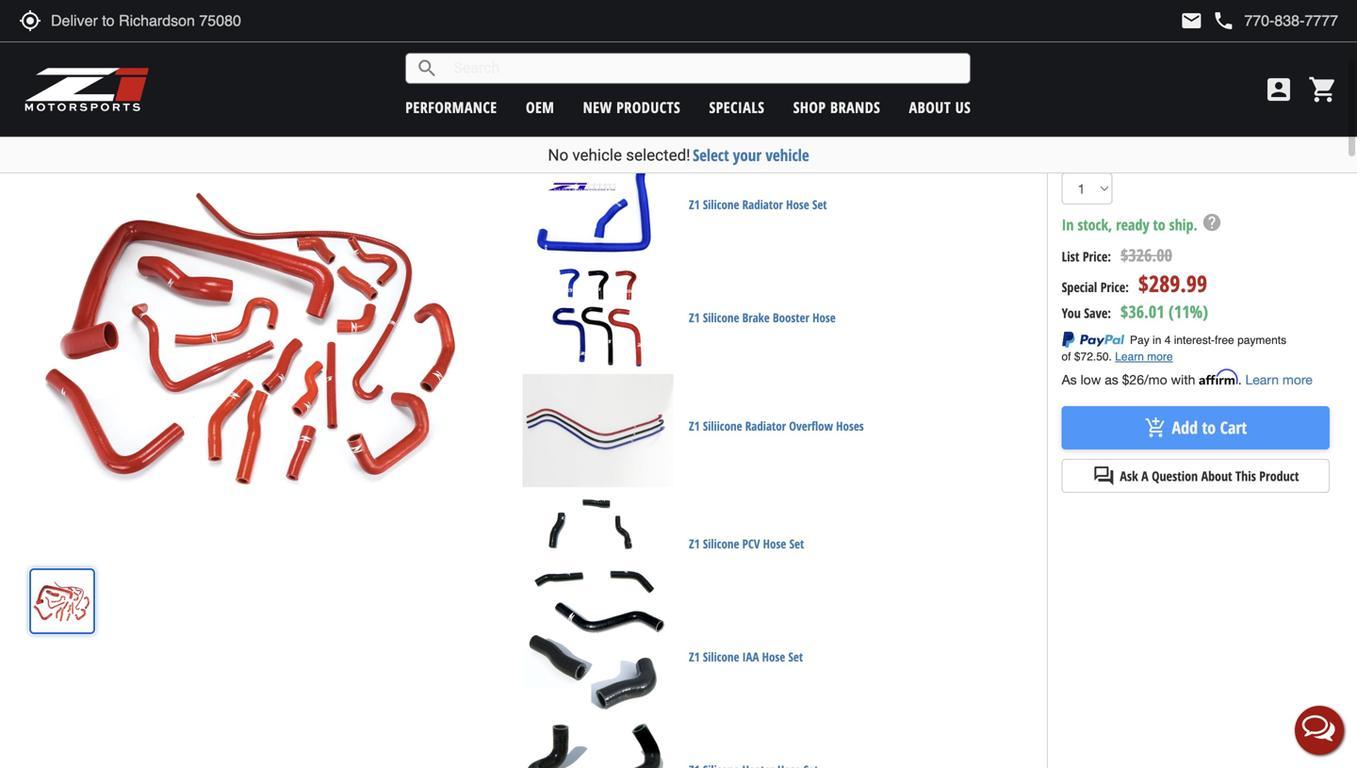 Task type: vqa. For each thing, say whether or not it's contained in the screenshot.


Task type: describe. For each thing, give the bounding box(es) containing it.
my_location
[[19, 9, 41, 32]]

hose
[[855, 74, 882, 89]]

unlike
[[756, 55, 790, 70]]

deteriorate
[[511, 74, 570, 89]]

less
[[678, 93, 700, 108]]

the inside these are the last hoses you will ever need.  unlike conventional stock rubber hoses that deteriorate over time, dry rot, and ultimately crack this silicone hose will stay soft and never degrade.  best of all they cost less than new oem rubber hoses.
[[568, 55, 585, 70]]

z1 silicone brake booster hose kit image
[[523, 261, 674, 374]]

z1 silicone radiator coolant hoses image
[[523, 148, 674, 261]]

time,
[[601, 74, 628, 89]]

are
[[548, 55, 565, 70]]

help
[[1202, 212, 1223, 233]]

no
[[548, 146, 569, 165]]

z1 for z1 silicone pcv hose set
[[689, 535, 700, 552]]

product
[[1260, 467, 1300, 485]]

shopping_cart link
[[1304, 74, 1339, 105]]

z1 silicone brake booster hose link
[[689, 309, 836, 326]]

radiator for overflow
[[746, 418, 786, 435]]

z1 silicone brake booster hose
[[689, 309, 836, 326]]

silicone for z1 silicone brake booster hose
[[703, 309, 740, 326]]

a
[[1142, 467, 1149, 485]]

crack
[[754, 74, 784, 89]]

hose for z1 silicone iaa hose set
[[763, 649, 786, 666]]

new products
[[583, 97, 681, 117]]

brands
[[831, 97, 881, 117]]

1 hoses from the left
[[611, 55, 644, 70]]

specials link
[[710, 97, 765, 117]]

this inside 'question_answer ask a question about this product'
[[1236, 467, 1257, 485]]

special
[[1062, 278, 1098, 296]]

set for z1 silicone radiator hose set
[[813, 196, 827, 213]]

cost
[[651, 93, 675, 108]]

stay
[[906, 74, 929, 89]]

z1 silicone expansion hose image
[[523, 374, 674, 487]]

cart
[[1221, 416, 1248, 439]]

overflow
[[790, 418, 834, 435]]

question_answer
[[1093, 465, 1116, 487]]

shopping_cart
[[1309, 74, 1339, 105]]

selected!
[[626, 146, 691, 165]]

z1 for z1 silicone brake booster hose
[[689, 309, 700, 326]]

about inside 'question_answer ask a question about this product'
[[1202, 467, 1233, 485]]

(11%)
[[1169, 300, 1209, 323]]

add
[[1173, 416, 1199, 439]]

silicone color:
[[1062, 25, 1135, 43]]

z1 silicone iaa hose set link
[[689, 649, 803, 666]]

to inside in stock, ready to ship. help
[[1154, 215, 1166, 235]]

z1 siliicone radiator overflow hoses
[[689, 418, 864, 435]]

phone link
[[1213, 9, 1339, 32]]

select
[[693, 144, 729, 166]]

that
[[976, 55, 997, 70]]

1 horizontal spatial vehicle
[[766, 144, 810, 166]]

z1 silicone pcv hose set
[[689, 535, 805, 552]]

these are the last hoses you will ever need.  unlike conventional stock rubber hoses that deteriorate over time, dry rot, and ultimately crack this silicone hose will stay soft and never degrade.  best of all they cost less than new oem rubber hoses.
[[511, 55, 1010, 108]]

about us
[[910, 97, 971, 117]]

phone
[[1213, 9, 1236, 32]]

hose set
[[763, 535, 805, 552]]

18
[[722, 121, 733, 138]]

learn more link
[[1246, 372, 1313, 387]]

brake
[[743, 309, 770, 326]]

0 vertical spatial rubber
[[900, 55, 936, 70]]

this
[[787, 74, 807, 89]]

pcv
[[743, 535, 760, 552]]

ask
[[1121, 467, 1139, 485]]

z1 for z1 silicone iaa hose set
[[689, 649, 700, 666]]

color:
[[1105, 25, 1135, 43]]

no vehicle selected! select your vehicle
[[548, 144, 810, 166]]

stock,
[[1078, 215, 1113, 235]]

about us link
[[910, 97, 971, 117]]

silicone for z1 silicone iaa hose set
[[703, 649, 740, 666]]

select your vehicle link
[[693, 144, 810, 166]]

question_answer ask a question about this product
[[1093, 465, 1300, 487]]

than
[[703, 93, 728, 108]]

0 horizontal spatial oem
[[526, 97, 555, 117]]

with inside as low as $26 /mo with affirm . learn more
[[1172, 372, 1196, 387]]

0 vertical spatial will
[[671, 55, 688, 70]]

radiator for hose
[[743, 196, 784, 213]]

z1 silicone heater hose set image
[[523, 714, 674, 769]]

1 and from the left
[[674, 74, 695, 89]]

silicone for z1 silicone pcv hose set
[[703, 535, 740, 552]]

1 vertical spatial rubber
[[788, 93, 824, 108]]

complete
[[582, 121, 627, 138]]

affirm
[[1200, 370, 1239, 386]]

mail
[[1181, 9, 1204, 32]]

of
[[595, 93, 606, 108]]

new inside these are the last hoses you will ever need.  unlike conventional stock rubber hoses that deteriorate over time, dry rot, and ultimately crack this silicone hose will stay soft and never degrade.  best of all they cost less than new oem rubber hoses.
[[731, 93, 754, 108]]

price: for $326.00
[[1083, 248, 1112, 266]]

question
[[1152, 467, 1199, 485]]

$289.99
[[1139, 268, 1208, 299]]

1 vertical spatial hose
[[813, 309, 836, 326]]

oem link
[[526, 97, 555, 117]]

z1 silicone radiator hose set
[[689, 196, 827, 213]]

conventional
[[794, 55, 863, 70]]



Task type: locate. For each thing, give the bounding box(es) containing it.
with right /mo
[[1172, 372, 1196, 387]]

performance
[[406, 97, 498, 117]]

1 vertical spatial this
[[1236, 467, 1257, 485]]

1 vertical spatial will
[[885, 74, 903, 89]]

shop brands link
[[794, 97, 881, 117]]

never
[[980, 74, 1010, 89]]

rubber up stay
[[900, 55, 936, 70]]

iaa
[[743, 649, 760, 666]]

1 horizontal spatial new
[[731, 93, 754, 108]]

shop
[[794, 97, 827, 117]]

mail phone
[[1181, 9, 1236, 32]]

0 horizontal spatial hose
[[763, 649, 786, 666]]

1 vertical spatial to
[[1203, 416, 1217, 439]]

shop brands
[[794, 97, 881, 117]]

z1 motorsports logo image
[[24, 66, 150, 113]]

new down ultimately
[[731, 93, 754, 108]]

about
[[910, 97, 952, 117], [1202, 467, 1233, 485]]

2 horizontal spatial hose
[[813, 309, 836, 326]]

hose for z1 silicone radiator hose set
[[787, 196, 810, 213]]

0 horizontal spatial rubber
[[788, 93, 824, 108]]

in stock, ready to ship. help
[[1062, 212, 1223, 235]]

z1 for z1 silicone radiator hose set
[[689, 196, 700, 213]]

this kit comes complete with the following 18 hoses:
[[511, 121, 767, 138]]

0 vertical spatial this
[[511, 121, 530, 138]]

z1
[[689, 196, 700, 213], [689, 309, 700, 326], [689, 418, 700, 435], [689, 535, 700, 552], [689, 649, 700, 666]]

the down "products"
[[655, 121, 671, 138]]

0 horizontal spatial set
[[789, 649, 803, 666]]

1 horizontal spatial this
[[1236, 467, 1257, 485]]

1 vertical spatial radiator
[[746, 418, 786, 435]]

vehicle
[[766, 144, 810, 166], [573, 146, 622, 165]]

the right the are at the top
[[568, 55, 585, 70]]

0 horizontal spatial new
[[583, 97, 613, 117]]

oem down crack
[[757, 93, 784, 108]]

5 z1 from the top
[[689, 649, 700, 666]]

add_shopping_cart add to cart
[[1145, 416, 1248, 439]]

as
[[1105, 372, 1119, 387]]

best
[[567, 93, 592, 108]]

0 horizontal spatial and
[[674, 74, 695, 89]]

hoses up the dry
[[611, 55, 644, 70]]

with
[[630, 121, 652, 138], [1172, 372, 1196, 387]]

1 horizontal spatial will
[[885, 74, 903, 89]]

1 horizontal spatial the
[[655, 121, 671, 138]]

z1 silicone power steering reservoir hose set image
[[523, 601, 674, 714]]

will
[[671, 55, 688, 70], [885, 74, 903, 89]]

this left product
[[1236, 467, 1257, 485]]

silicone left iaa
[[703, 649, 740, 666]]

silicone left color: at the top of the page
[[1062, 25, 1102, 43]]

0 horizontal spatial to
[[1154, 215, 1166, 235]]

to left the ship.
[[1154, 215, 1166, 235]]

1 horizontal spatial rubber
[[900, 55, 936, 70]]

0 horizontal spatial this
[[511, 121, 530, 138]]

price: for $289.99
[[1101, 278, 1130, 296]]

price:
[[1083, 248, 1112, 266], [1101, 278, 1130, 296]]

2 vertical spatial hose
[[763, 649, 786, 666]]

z1 left brake on the top of page
[[689, 309, 700, 326]]

1 horizontal spatial to
[[1203, 416, 1217, 439]]

soft
[[932, 74, 953, 89]]

1 z1 from the top
[[689, 196, 700, 213]]

oem up kit
[[526, 97, 555, 117]]

0 vertical spatial price:
[[1083, 248, 1112, 266]]

more
[[1283, 372, 1313, 387]]

radiator right the "siliicone"
[[746, 418, 786, 435]]

oem inside these are the last hoses you will ever need.  unlike conventional stock rubber hoses that deteriorate over time, dry rot, and ultimately crack this silicone hose will stay soft and never degrade.  best of all they cost less than new oem rubber hoses.
[[757, 93, 784, 108]]

0 vertical spatial the
[[568, 55, 585, 70]]

list
[[1062, 248, 1080, 266]]

1 horizontal spatial and
[[956, 74, 977, 89]]

special price: $289.99 you save: $36.01 (11%)
[[1062, 268, 1209, 323]]

you
[[648, 55, 668, 70]]

0 horizontal spatial will
[[671, 55, 688, 70]]

ultimately
[[698, 74, 750, 89]]

ship.
[[1170, 215, 1198, 235]]

Search search field
[[439, 54, 971, 83]]

as low as $26 /mo with affirm . learn more
[[1062, 370, 1313, 387]]

0 horizontal spatial hoses
[[611, 55, 644, 70]]

price: inside special price: $289.99 you save: $36.01 (11%)
[[1101, 278, 1130, 296]]

0 horizontal spatial the
[[568, 55, 585, 70]]

0 horizontal spatial vehicle
[[573, 146, 622, 165]]

hose down select your vehicle link
[[787, 196, 810, 213]]

1 horizontal spatial oem
[[757, 93, 784, 108]]

price: right list
[[1083, 248, 1112, 266]]

0 horizontal spatial with
[[630, 121, 652, 138]]

z1 left "pcv"
[[689, 535, 700, 552]]

z1 for z1 siliicone radiator overflow hoses
[[689, 418, 700, 435]]

over
[[574, 74, 598, 89]]

list price: $326.00
[[1062, 244, 1173, 267]]

hoses.
[[827, 93, 864, 108]]

add_shopping_cart
[[1145, 417, 1168, 439]]

about down soft
[[910, 97, 952, 117]]

1 vertical spatial price:
[[1101, 278, 1130, 296]]

silicone left "pcv"
[[703, 535, 740, 552]]

vehicle right the your
[[766, 144, 810, 166]]

set for z1 silicone iaa hose set
[[789, 649, 803, 666]]

0 vertical spatial about
[[910, 97, 952, 117]]

new up complete at the left top
[[583, 97, 613, 117]]

booster
[[773, 309, 810, 326]]

rubber
[[900, 55, 936, 70], [788, 93, 824, 108]]

1 horizontal spatial with
[[1172, 372, 1196, 387]]

z1 silicone pcv hose kit image
[[523, 487, 674, 601]]

1 vertical spatial the
[[655, 121, 671, 138]]

hose right iaa
[[763, 649, 786, 666]]

2 and from the left
[[956, 74, 977, 89]]

$326.00
[[1121, 244, 1173, 267]]

1 horizontal spatial hose
[[787, 196, 810, 213]]

4 z1 from the top
[[689, 535, 700, 552]]

1 horizontal spatial hoses
[[940, 55, 972, 70]]

vehicle down complete at the left top
[[573, 146, 622, 165]]

silicone for z1 silicone radiator hose set
[[703, 196, 740, 213]]

kit
[[533, 121, 546, 138]]

mail link
[[1181, 9, 1204, 32]]

performance link
[[406, 97, 498, 117]]

will right the you
[[671, 55, 688, 70]]

z1 down no vehicle selected! select your vehicle
[[689, 196, 700, 213]]

$36.01
[[1121, 300, 1165, 323]]

.
[[1239, 372, 1242, 387]]

search
[[416, 57, 439, 80]]

0 vertical spatial radiator
[[743, 196, 784, 213]]

account_box link
[[1260, 74, 1299, 105]]

price: up the save:
[[1101, 278, 1130, 296]]

account_box
[[1265, 74, 1295, 105]]

this left kit
[[511, 121, 530, 138]]

2 hoses from the left
[[940, 55, 972, 70]]

1 horizontal spatial about
[[1202, 467, 1233, 485]]

1 vertical spatial with
[[1172, 372, 1196, 387]]

z1 siliicone radiator overflow hoses link
[[689, 418, 864, 435]]

hose right the booster
[[813, 309, 836, 326]]

rubber down this
[[788, 93, 824, 108]]

comes
[[549, 121, 579, 138]]

your
[[733, 144, 762, 166]]

z1 silicone pcv hose set link
[[689, 535, 805, 552]]

0 vertical spatial with
[[630, 121, 652, 138]]

new products link
[[583, 97, 681, 117]]

hoses:
[[736, 121, 767, 138]]

0 horizontal spatial about
[[910, 97, 952, 117]]

siliicone
[[703, 418, 743, 435]]

0 vertical spatial hose
[[787, 196, 810, 213]]

ever
[[692, 55, 715, 70]]

vehicle inside no vehicle selected! select your vehicle
[[573, 146, 622, 165]]

they
[[625, 93, 648, 108]]

z1 silicone radiator hose set link
[[689, 196, 827, 213]]

0 vertical spatial set
[[813, 196, 827, 213]]

you
[[1062, 304, 1081, 322]]

rot,
[[652, 74, 671, 89]]

/mo
[[1145, 372, 1168, 387]]

specials
[[710, 97, 765, 117]]

radiator
[[743, 196, 784, 213], [746, 418, 786, 435]]

in
[[1062, 215, 1075, 235]]

with down "products"
[[630, 121, 652, 138]]

0 vertical spatial to
[[1154, 215, 1166, 235]]

quantity:
[[1062, 154, 1111, 172]]

and up less
[[674, 74, 695, 89]]

ready
[[1117, 215, 1150, 235]]

1 vertical spatial set
[[789, 649, 803, 666]]

1 vertical spatial about
[[1202, 467, 1233, 485]]

low
[[1081, 372, 1102, 387]]

3 z1 from the top
[[689, 418, 700, 435]]

z1 silicone iaa hose set
[[689, 649, 803, 666]]

to right add
[[1203, 416, 1217, 439]]

all
[[609, 93, 621, 108]]

radiator down select your vehicle link
[[743, 196, 784, 213]]

silicone left brake on the top of page
[[703, 309, 740, 326]]

set
[[813, 196, 827, 213], [789, 649, 803, 666]]

2 z1 from the top
[[689, 309, 700, 326]]

price: inside list price: $326.00
[[1083, 248, 1112, 266]]

hoses up soft
[[940, 55, 972, 70]]

z1 left iaa
[[689, 649, 700, 666]]

1 horizontal spatial set
[[813, 196, 827, 213]]

z1 left the "siliicone"
[[689, 418, 700, 435]]

will down stock
[[885, 74, 903, 89]]

$26
[[1123, 372, 1145, 387]]

silicone down the select
[[703, 196, 740, 213]]

about right question
[[1202, 467, 1233, 485]]

hose
[[787, 196, 810, 213], [813, 309, 836, 326], [763, 649, 786, 666]]

these
[[511, 55, 544, 70]]

and right soft
[[956, 74, 977, 89]]



